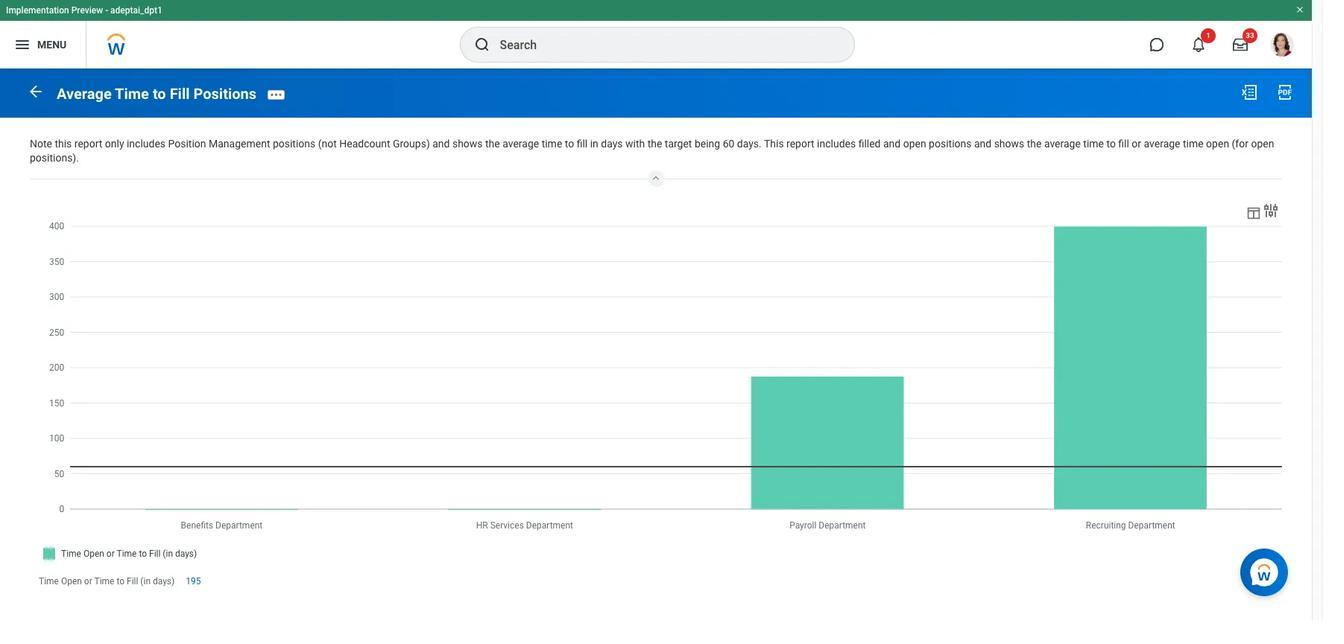 Task type: locate. For each thing, give the bounding box(es) containing it.
note this report only includes position management positions (not headcount groups) and shows the average time to fill in days with the target being 60 days. this report includes filled and open positions and shows the average time to fill or average time open (for open positions).
[[30, 138, 1277, 164]]

fill
[[170, 85, 190, 103], [127, 577, 138, 587]]

0 horizontal spatial or
[[84, 577, 92, 587]]

groups)
[[393, 138, 430, 150]]

menu button
[[0, 21, 86, 69]]

2 horizontal spatial open
[[1251, 138, 1274, 150]]

configure and view chart data image
[[1262, 202, 1280, 220]]

1 horizontal spatial average
[[1044, 138, 1081, 150]]

open right (for
[[1251, 138, 1274, 150]]

2 horizontal spatial the
[[1027, 138, 1042, 150]]

implementation
[[6, 5, 69, 16]]

0 horizontal spatial time
[[542, 138, 562, 150]]

Search Workday  search field
[[500, 28, 823, 61]]

implementation preview -   adeptai_dpt1
[[6, 5, 162, 16]]

0 horizontal spatial average
[[503, 138, 539, 150]]

days.
[[737, 138, 762, 150]]

time right open
[[94, 577, 114, 587]]

fill
[[577, 138, 588, 150], [1118, 138, 1129, 150]]

(not
[[318, 138, 337, 150]]

open right the filled
[[903, 138, 926, 150]]

search image
[[473, 36, 491, 54]]

includes
[[127, 138, 166, 150], [817, 138, 856, 150]]

export to excel image
[[1240, 83, 1258, 101]]

2 includes from the left
[[817, 138, 856, 150]]

1 horizontal spatial or
[[1132, 138, 1141, 150]]

1 fill from the left
[[577, 138, 588, 150]]

includes right only
[[127, 138, 166, 150]]

1 horizontal spatial time
[[1083, 138, 1104, 150]]

open
[[903, 138, 926, 150], [1206, 138, 1229, 150], [1251, 138, 1274, 150]]

this
[[55, 138, 72, 150]]

0 horizontal spatial the
[[485, 138, 500, 150]]

positions
[[273, 138, 316, 150], [929, 138, 972, 150]]

position
[[168, 138, 206, 150]]

the
[[485, 138, 500, 150], [647, 138, 662, 150], [1027, 138, 1042, 150]]

1 and from the left
[[433, 138, 450, 150]]

2 time from the left
[[1083, 138, 1104, 150]]

time
[[542, 138, 562, 150], [1083, 138, 1104, 150], [1183, 138, 1204, 150]]

menu banner
[[0, 0, 1312, 69]]

2 horizontal spatial and
[[974, 138, 992, 150]]

1 horizontal spatial fill
[[1118, 138, 1129, 150]]

1 horizontal spatial shows
[[994, 138, 1024, 150]]

0 horizontal spatial fill
[[577, 138, 588, 150]]

1 horizontal spatial open
[[1206, 138, 1229, 150]]

time right average
[[115, 85, 149, 103]]

0 horizontal spatial includes
[[127, 138, 166, 150]]

3 time from the left
[[1183, 138, 1204, 150]]

fill left "(in" on the bottom
[[127, 577, 138, 587]]

to
[[153, 85, 166, 103], [565, 138, 574, 150], [1107, 138, 1116, 150], [117, 577, 125, 587]]

time open or time to fill (in days)
[[39, 577, 175, 587]]

report
[[74, 138, 102, 150], [786, 138, 814, 150]]

1 horizontal spatial and
[[883, 138, 901, 150]]

includes left the filled
[[817, 138, 856, 150]]

2 open from the left
[[1206, 138, 1229, 150]]

menu
[[37, 38, 67, 50]]

and
[[433, 138, 450, 150], [883, 138, 901, 150], [974, 138, 992, 150]]

0 horizontal spatial open
[[903, 138, 926, 150]]

2 average from the left
[[1044, 138, 1081, 150]]

1 average from the left
[[503, 138, 539, 150]]

1 horizontal spatial report
[[786, 138, 814, 150]]

fill left positions
[[170, 85, 190, 103]]

time left open
[[39, 577, 59, 587]]

1 vertical spatial or
[[84, 577, 92, 587]]

2 horizontal spatial average
[[1144, 138, 1180, 150]]

view printable version (pdf) image
[[1276, 83, 1294, 101]]

or
[[1132, 138, 1141, 150], [84, 577, 92, 587]]

1 vertical spatial fill
[[127, 577, 138, 587]]

being
[[695, 138, 720, 150]]

0 horizontal spatial positions
[[273, 138, 316, 150]]

preview
[[71, 5, 103, 16]]

1 open from the left
[[903, 138, 926, 150]]

time
[[115, 85, 149, 103], [39, 577, 59, 587], [94, 577, 114, 587]]

1 horizontal spatial includes
[[817, 138, 856, 150]]

2 horizontal spatial time
[[1183, 138, 1204, 150]]

195 button
[[186, 576, 203, 588]]

(for
[[1232, 138, 1249, 150]]

inbox large image
[[1233, 37, 1248, 52]]

chevron up image
[[647, 171, 665, 183]]

0 horizontal spatial report
[[74, 138, 102, 150]]

1 time from the left
[[542, 138, 562, 150]]

shows
[[452, 138, 483, 150], [994, 138, 1024, 150]]

2 shows from the left
[[994, 138, 1024, 150]]

0 vertical spatial or
[[1132, 138, 1141, 150]]

0 horizontal spatial shows
[[452, 138, 483, 150]]

2 and from the left
[[883, 138, 901, 150]]

average time to fill positions main content
[[0, 69, 1312, 619]]

with
[[625, 138, 645, 150]]

3 the from the left
[[1027, 138, 1042, 150]]

adeptai_dpt1
[[110, 5, 162, 16]]

profile logan mcneil image
[[1270, 33, 1294, 60]]

average time to fill positions link
[[57, 85, 256, 103]]

average
[[57, 85, 112, 103]]

average
[[503, 138, 539, 150], [1044, 138, 1081, 150], [1144, 138, 1180, 150]]

1 horizontal spatial the
[[647, 138, 662, 150]]

1 shows from the left
[[452, 138, 483, 150]]

1 horizontal spatial positions
[[929, 138, 972, 150]]

1 horizontal spatial fill
[[170, 85, 190, 103]]

open left (for
[[1206, 138, 1229, 150]]

0 horizontal spatial and
[[433, 138, 450, 150]]



Task type: describe. For each thing, give the bounding box(es) containing it.
days
[[601, 138, 623, 150]]

headcount
[[339, 138, 390, 150]]

33 button
[[1224, 28, 1258, 61]]

positions
[[193, 85, 256, 103]]

justify image
[[13, 36, 31, 54]]

filled
[[858, 138, 881, 150]]

(in
[[140, 577, 151, 587]]

close environment banner image
[[1296, 5, 1305, 14]]

average time to fill positions
[[57, 85, 256, 103]]

or inside the note this report only includes position management positions (not headcount groups) and shows the average time to fill in days with the target being 60 days. this report includes filled and open positions and shows the average time to fill or average time open (for open positions).
[[1132, 138, 1141, 150]]

2 horizontal spatial time
[[115, 85, 149, 103]]

3 average from the left
[[1144, 138, 1180, 150]]

2 the from the left
[[647, 138, 662, 150]]

3 open from the left
[[1251, 138, 1274, 150]]

configure and view chart data image
[[1246, 205, 1262, 221]]

2 report from the left
[[786, 138, 814, 150]]

1
[[1206, 31, 1210, 40]]

previous page image
[[27, 83, 45, 101]]

only
[[105, 138, 124, 150]]

1 horizontal spatial time
[[94, 577, 114, 587]]

0 vertical spatial fill
[[170, 85, 190, 103]]

days)
[[153, 577, 175, 587]]

in
[[590, 138, 598, 150]]

1 positions from the left
[[273, 138, 316, 150]]

target
[[665, 138, 692, 150]]

note
[[30, 138, 52, 150]]

0 horizontal spatial fill
[[127, 577, 138, 587]]

1 the from the left
[[485, 138, 500, 150]]

notifications large image
[[1191, 37, 1206, 52]]

1 report from the left
[[74, 138, 102, 150]]

195
[[186, 577, 201, 587]]

60
[[723, 138, 735, 150]]

management
[[209, 138, 270, 150]]

1 button
[[1182, 28, 1216, 61]]

this
[[764, 138, 784, 150]]

positions).
[[30, 152, 79, 164]]

-
[[105, 5, 108, 16]]

2 fill from the left
[[1118, 138, 1129, 150]]

1 includes from the left
[[127, 138, 166, 150]]

2 positions from the left
[[929, 138, 972, 150]]

open
[[61, 577, 82, 587]]

33
[[1246, 31, 1254, 40]]

0 horizontal spatial time
[[39, 577, 59, 587]]

3 and from the left
[[974, 138, 992, 150]]



Task type: vqa. For each thing, say whether or not it's contained in the screenshot.
banner at top
no



